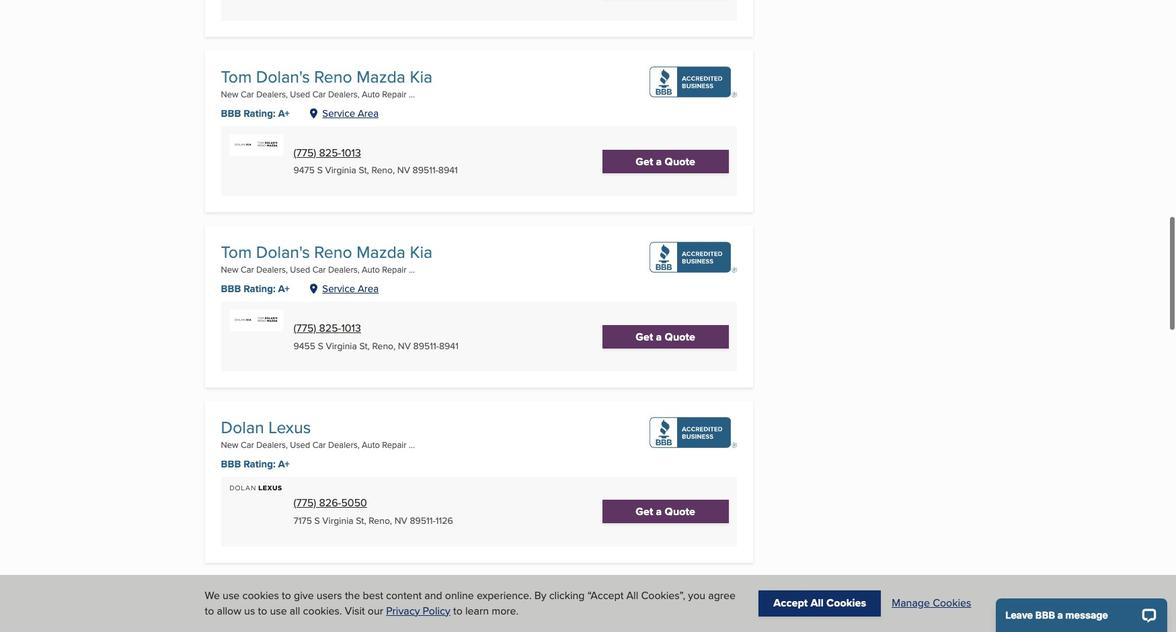 Task type: locate. For each thing, give the bounding box(es) containing it.
(775) for (775) 825-1013 9475 s virginia st , reno, nv 89511-8941
[[294, 145, 316, 160]]

all right accept
[[811, 596, 824, 612]]

1 following from the top
[[309, 133, 354, 148]]

89511- inside (775) 825-1013 9455 s virginia st , reno, nv 89511-8941
[[413, 339, 439, 353]]

reno,
[[307, 161, 334, 177], [372, 164, 395, 177], [307, 337, 334, 353], [372, 339, 396, 353], [369, 514, 392, 528]]

0 vertical spatial carson
[[337, 161, 370, 177]]

2 nevada from the top
[[296, 322, 332, 338]]

1 vertical spatial 89511-
[[413, 339, 439, 353]]

st
[[359, 164, 367, 177], [360, 339, 368, 353], [356, 514, 364, 528]]

3 get a quote from the top
[[636, 505, 695, 520]]

1 a+ from the top
[[278, 106, 290, 121]]

, down 5050
[[364, 514, 366, 528]]

,
[[367, 164, 369, 177], [368, 339, 370, 353], [364, 514, 366, 528]]

(775) inside the (775) 826-5050 7175 s virginia st , reno, nv 89511-1126
[[294, 496, 316, 511]]

northern for (775) 825-1013 9455 s virginia st , reno, nv 89511-8941
[[251, 322, 293, 338]]

1 vertical spatial washoe
[[262, 367, 292, 379]]

users
[[317, 589, 342, 604]]

, inside (775) 825-1013 9455 s virginia st , reno, nv 89511-8941
[[368, 339, 370, 353]]

3 bbb from the top
[[221, 457, 241, 472]]

virginia for (775) 825-1013 9475 s virginia st , reno, nv 89511-8941
[[325, 164, 356, 177]]

1013 for (775) 825-1013 9475 s virginia st , reno, nv 89511-8941
[[341, 145, 361, 160]]

used inside eagle valley motors used car dealers
[[221, 615, 241, 627]]

a+ for (775) 825-1013 9455 s virginia st , reno, nv 89511-8941
[[278, 282, 290, 297]]

st down 5050
[[356, 514, 364, 528]]

s for (775) 825-1013 9455 s virginia st , reno, nv 89511-8941
[[318, 339, 323, 353]]

valley, for (775) 825-1013 9475 s virginia st , reno, nv 89511-8941
[[251, 177, 281, 192]]

0 vertical spatial 89511-
[[413, 164, 438, 177]]

reno, for (775) 825-1013 9475 s virginia st , reno, nv 89511-8941
[[372, 164, 395, 177]]

2 vertical spatial s
[[314, 514, 320, 528]]

1 service from the top
[[322, 106, 355, 121]]

1 (775) from the top
[[294, 145, 316, 160]]

get a quote
[[636, 154, 695, 169], [636, 330, 695, 345], [636, 505, 695, 520]]

89511-
[[413, 164, 438, 177], [413, 339, 439, 353], [410, 514, 436, 528]]

8941
[[438, 164, 458, 177], [439, 339, 459, 353]]

1 quote from the top
[[665, 154, 695, 169]]

these
[[251, 161, 277, 177], [251, 337, 277, 353]]

1 vertical spatial s
[[318, 339, 323, 353]]

1 vertical spatial kia
[[410, 240, 433, 265]]

and
[[335, 146, 353, 162], [365, 177, 382, 192], [335, 322, 353, 338], [365, 352, 382, 368], [425, 589, 442, 604]]

0 vertical spatial repair
[[382, 88, 407, 100]]

2 dolan's from the top
[[256, 240, 310, 265]]

used
[[290, 88, 310, 100], [290, 264, 310, 276], [290, 440, 310, 452], [221, 615, 241, 627]]

1 825- from the top
[[319, 145, 341, 160]]

service
[[322, 106, 355, 121], [322, 282, 355, 296]]

carson
[[337, 161, 370, 177], [337, 337, 370, 353]]

county, down '9475'
[[295, 191, 324, 203]]

1 tom dolan's reno mazda kia link from the top
[[221, 65, 433, 89]]

1 bbb from the top
[[221, 106, 241, 121]]

serving the following areas: northern nevada and utah including these cities reno, carson city, sun valley, spanish springs, and sparks nv washoe county,  nv
[[251, 133, 435, 203], [251, 309, 435, 379]]

0 vertical spatial 8941
[[438, 164, 458, 177]]

(775) up '9475'
[[294, 145, 316, 160]]

2 (775) from the top
[[294, 321, 316, 336]]

1 get a quote link from the top
[[602, 150, 729, 173]]

a
[[656, 154, 662, 169], [656, 330, 662, 345], [656, 505, 662, 520]]

89511- inside (775) 825-1013 9475 s virginia st , reno, nv 89511-8941
[[413, 164, 438, 177]]

2 utah from the top
[[355, 322, 378, 338]]

0 vertical spatial a+
[[278, 106, 290, 121]]

area up (775) 825-1013 9475 s virginia st , reno, nv 89511-8941
[[358, 106, 379, 121]]

1013 inside (775) 825-1013 9455 s virginia st , reno, nv 89511-8941
[[341, 321, 361, 336]]

tom dolan's reno mazda kia new car dealers, used car dealers, auto repair ... for (775) 825-1013 9475 s virginia st , reno, nv 89511-8941
[[221, 65, 433, 100]]

nv inside (775) 825-1013 9455 s virginia st , reno, nv 89511-8941
[[398, 339, 411, 353]]

sun
[[396, 161, 414, 177], [396, 337, 414, 353]]

1 vertical spatial a+
[[278, 282, 290, 297]]

bbb rating: a+
[[221, 106, 290, 121], [221, 282, 290, 297]]

0 vertical spatial sun
[[396, 161, 414, 177]]

2 washoe from the top
[[262, 367, 292, 379]]

the for (775) 825-1013 9475 s virginia st , reno, nv 89511-8941
[[291, 133, 306, 148]]

1 vertical spatial bbb rating: a+
[[221, 282, 290, 297]]

825- for (775) 825-1013 9455 s virginia st , reno, nv 89511-8941
[[319, 321, 341, 336]]

auto
[[362, 88, 380, 100], [362, 264, 380, 276], [362, 440, 380, 452]]

(775) 826-5050 7175 s virginia st , reno, nv 89511-1126
[[294, 496, 453, 528]]

2 quote from the top
[[665, 330, 695, 345]]

1 city, from the top
[[373, 161, 393, 177]]

virginia for (775) 826-5050 7175 s virginia st , reno, nv 89511-1126
[[322, 514, 354, 528]]

0 vertical spatial a
[[656, 154, 662, 169]]

0 vertical spatial get a quote
[[636, 154, 695, 169]]

1 tom dolan's reno mazda kia new car dealers, used car dealers, auto repair ... from the top
[[221, 65, 433, 100]]

2 vertical spatial get a quote link
[[602, 500, 729, 524]]

reno, inside the (775) 826-5050 7175 s virginia st , reno, nv 89511-1126
[[369, 514, 392, 528]]

city,
[[373, 161, 393, 177], [373, 337, 393, 353]]

2 northern from the top
[[251, 322, 293, 338]]

0 vertical spatial s
[[317, 164, 323, 177]]

springs, right 9455
[[324, 352, 362, 368]]

s inside the (775) 826-5050 7175 s virginia st , reno, nv 89511-1126
[[314, 514, 320, 528]]

2 cookies from the left
[[933, 596, 972, 612]]

auto up (775) 825-1013 9455 s virginia st , reno, nv 89511-8941
[[362, 264, 380, 276]]

accept all cookies
[[774, 596, 866, 612]]

2 accredited business image from the top
[[650, 242, 737, 273]]

get a quote link for (775) 826-5050 7175 s virginia st , reno, nv 89511-1126
[[602, 500, 729, 524]]

(775) inside (775) 825-1013 9475 s virginia st , reno, nv 89511-8941
[[294, 145, 316, 160]]

1 get a quote from the top
[[636, 154, 695, 169]]

2 county, from the top
[[295, 367, 324, 379]]

rating: for (775) 825-1013 9455 s virginia st , reno, nv 89511-8941
[[244, 282, 276, 297]]

following
[[309, 133, 354, 148], [309, 309, 354, 324]]

2 ... from the top
[[409, 264, 415, 276]]

s right 9455
[[318, 339, 323, 353]]

washoe
[[262, 191, 292, 203], [262, 367, 292, 379]]

2 new from the top
[[221, 264, 238, 276]]

1 vertical spatial reno
[[314, 240, 352, 265]]

these left 9455
[[251, 337, 277, 353]]

to left learn
[[453, 604, 463, 619]]

1 accredited business image from the top
[[650, 67, 737, 98]]

0 vertical spatial virginia
[[325, 164, 356, 177]]

(775) 825-1013 link for (775) 825-1013 9455 s virginia st , reno, nv 89511-8941
[[294, 321, 361, 336]]

1 vertical spatial area
[[358, 282, 379, 296]]

get a quote link
[[602, 150, 729, 173], [602, 325, 729, 349], [602, 500, 729, 524]]

1 vertical spatial service
[[322, 282, 355, 296]]

1 valley, from the top
[[251, 177, 281, 192]]

1 vertical spatial tom dolan's reno mazda kia new car dealers, used car dealers, auto repair ...
[[221, 240, 433, 276]]

quote
[[665, 154, 695, 169], [665, 330, 695, 345], [665, 505, 695, 520]]

serving
[[251, 133, 288, 148], [251, 309, 288, 324]]

sparks for (775) 825-1013 9475 s virginia st , reno, nv 89511-8941
[[385, 177, 417, 192]]

s right '9475'
[[317, 164, 323, 177]]

sun for (775) 825-1013 9475 s virginia st , reno, nv 89511-8941
[[396, 161, 414, 177]]

1 vertical spatial get
[[636, 330, 653, 345]]

2 spanish from the top
[[284, 352, 321, 368]]

content
[[386, 589, 422, 604]]

0 vertical spatial tom dolan's reno mazda kia link
[[221, 65, 433, 89]]

8941 inside (775) 825-1013 9455 s virginia st , reno, nv 89511-8941
[[439, 339, 459, 353]]

1 kia from the top
[[410, 65, 433, 89]]

1 vertical spatial auto
[[362, 264, 380, 276]]

virginia inside (775) 825-1013 9455 s virginia st , reno, nv 89511-8941
[[326, 339, 357, 353]]

(775) 826-5050 link
[[294, 496, 367, 511]]

1 vertical spatial (775) 825-1013 link
[[294, 321, 361, 336]]

1 area from the top
[[358, 106, 379, 121]]

use
[[223, 589, 240, 604], [270, 604, 287, 619]]

nevada
[[296, 146, 332, 162], [296, 322, 332, 338]]

1 vertical spatial bbb
[[221, 282, 241, 297]]

2 mazda from the top
[[357, 240, 406, 265]]

, inside (775) 825-1013 9475 s virginia st , reno, nv 89511-8941
[[367, 164, 369, 177]]

1 1013 from the top
[[341, 145, 361, 160]]

1 vertical spatial get a quote link
[[602, 325, 729, 349]]

2 tom from the top
[[221, 240, 252, 265]]

0 vertical spatial dolan's
[[256, 65, 310, 89]]

service for (775) 825-1013 9475 s virginia st , reno, nv 89511-8941
[[322, 106, 355, 121]]

nevada up 9455
[[296, 322, 332, 338]]

area for (775) 825-1013 9455 s virginia st , reno, nv 89511-8941
[[358, 282, 379, 296]]

all right "accept
[[627, 589, 639, 604]]

county, down 9455
[[295, 367, 324, 379]]

these left '9475'
[[251, 161, 277, 177]]

(775) for (775) 826-5050 7175 s virginia st , reno, nv 89511-1126
[[294, 496, 316, 511]]

accept
[[774, 596, 808, 612]]

tom dolan's reno mazda kia new car dealers, used car dealers, auto repair ...
[[221, 65, 433, 100], [221, 240, 433, 276]]

1 spanish from the top
[[284, 177, 321, 192]]

"accept
[[588, 589, 624, 604]]

2 bbb from the top
[[221, 282, 241, 297]]

1 serving the following areas: northern nevada and utah including these cities reno, carson city, sun valley, spanish springs, and sparks nv washoe county,  nv from the top
[[251, 133, 435, 203]]

0 vertical spatial utah
[[355, 146, 378, 162]]

0 vertical spatial area
[[358, 106, 379, 121]]

(775) up 7175
[[294, 496, 316, 511]]

cookies right accept
[[827, 596, 866, 612]]

1 vertical spatial valley,
[[251, 352, 281, 368]]

get for (775) 825-1013 9455 s virginia st , reno, nv 89511-8941
[[636, 330, 653, 345]]

0 vertical spatial areas:
[[357, 133, 386, 148]]

dolan lexus link
[[221, 416, 311, 440]]

use left all
[[270, 604, 287, 619]]

utah
[[355, 146, 378, 162], [355, 322, 378, 338]]

1 a from the top
[[656, 154, 662, 169]]

1013 inside (775) 825-1013 9475 s virginia st , reno, nv 89511-8941
[[341, 145, 361, 160]]

0 vertical spatial get
[[636, 154, 653, 169]]

allow
[[217, 604, 241, 619]]

8941 for (775) 825-1013 9475 s virginia st , reno, nv 89511-8941
[[438, 164, 458, 177]]

4 accredited business image from the top
[[650, 593, 737, 624]]

2 vertical spatial the
[[345, 589, 360, 604]]

carson right 9455
[[337, 337, 370, 353]]

s
[[317, 164, 323, 177], [318, 339, 323, 353], [314, 514, 320, 528]]

0 vertical spatial ,
[[367, 164, 369, 177]]

2 (775) 825-1013 link from the top
[[294, 321, 361, 336]]

1 vertical spatial tom
[[221, 240, 252, 265]]

cookies inside "button"
[[827, 596, 866, 612]]

1 vertical spatial cities
[[280, 337, 304, 353]]

0 vertical spatial get a quote link
[[602, 150, 729, 173]]

3 repair from the top
[[382, 440, 407, 452]]

2 vertical spatial bbb
[[221, 457, 241, 472]]

a+
[[278, 106, 290, 121], [278, 282, 290, 297], [278, 457, 290, 472]]

more.
[[492, 604, 519, 619]]

825- inside (775) 825-1013 9475 s virginia st , reno, nv 89511-8941
[[319, 145, 341, 160]]

get
[[636, 154, 653, 169], [636, 330, 653, 345], [636, 505, 653, 520]]

2 area from the top
[[358, 282, 379, 296]]

cities for (775) 825-1013 9475 s virginia st , reno, nv 89511-8941
[[280, 161, 304, 177]]

1 horizontal spatial cookies
[[933, 596, 972, 612]]

2 serving the following areas: northern nevada and utah including these cities reno, carson city, sun valley, spanish springs, and sparks nv washoe county,  nv from the top
[[251, 309, 435, 379]]

all
[[627, 589, 639, 604], [811, 596, 824, 612]]

2 following from the top
[[309, 309, 354, 324]]

clicking
[[549, 589, 585, 604]]

2 kia from the top
[[410, 240, 433, 265]]

bbb
[[221, 106, 241, 121], [221, 282, 241, 297], [221, 457, 241, 472]]

1 vertical spatial st
[[360, 339, 368, 353]]

(775)
[[294, 145, 316, 160], [294, 321, 316, 336], [294, 496, 316, 511]]

3 (775) from the top
[[294, 496, 316, 511]]

accredited business image
[[650, 67, 737, 98], [650, 242, 737, 273], [650, 418, 737, 449], [650, 593, 737, 624]]

1 mazda from the top
[[357, 65, 406, 89]]

areas:
[[357, 133, 386, 148], [357, 309, 386, 324]]

s right 7175
[[314, 514, 320, 528]]

0 vertical spatial bbb
[[221, 106, 241, 121]]

1 carson from the top
[[337, 161, 370, 177]]

used inside dolan lexus new car dealers, used car dealers, auto repair ... bbb rating: a+
[[290, 440, 310, 452]]

area up (775) 825-1013 9455 s virginia st , reno, nv 89511-8941
[[358, 282, 379, 296]]

1 auto from the top
[[362, 88, 380, 100]]

(775) 825-1013 9475 s virginia st , reno, nv 89511-8941
[[294, 145, 458, 177]]

service for (775) 825-1013 9455 s virginia st , reno, nv 89511-8941
[[322, 282, 355, 296]]

1 vertical spatial 1013
[[341, 321, 361, 336]]

all inside we use cookies to give users the best content and online experience. by clicking "accept all cookies", you agree to allow us to use all cookies. visit our
[[627, 589, 639, 604]]

1 vertical spatial 825-
[[319, 321, 341, 336]]

1 vertical spatial repair
[[382, 264, 407, 276]]

virginia inside (775) 825-1013 9475 s virginia st , reno, nv 89511-8941
[[325, 164, 356, 177]]

0 vertical spatial serving
[[251, 133, 288, 148]]

car
[[241, 88, 254, 100], [313, 88, 326, 100], [241, 264, 254, 276], [313, 264, 326, 276], [241, 440, 254, 452], [313, 440, 326, 452], [243, 615, 257, 627]]

2 a+ from the top
[[278, 282, 290, 297]]

1 county, from the top
[[295, 191, 324, 203]]

... for (775) 825-1013 9475 s virginia st , reno, nv 89511-8941
[[409, 88, 415, 100]]

1 vertical spatial get a quote
[[636, 330, 695, 345]]

2 vertical spatial a+
[[278, 457, 290, 472]]

1 vertical spatial service area
[[322, 282, 379, 296]]

2 vertical spatial rating:
[[244, 457, 276, 472]]

reno for (775) 825-1013 9455 s virginia st , reno, nv 89511-8941
[[314, 240, 352, 265]]

1 areas: from the top
[[357, 133, 386, 148]]

the up '9475'
[[291, 133, 306, 148]]

(775) for (775) 825-1013 9455 s virginia st , reno, nv 89511-8941
[[294, 321, 316, 336]]

0 vertical spatial tom dolan's reno mazda kia new car dealers, used car dealers, auto repair ...
[[221, 65, 433, 100]]

a+ inside dolan lexus new car dealers, used car dealers, auto repair ... bbb rating: a+
[[278, 457, 290, 472]]

serving for (775) 825-1013 9475 s virginia st , reno, nv 89511-8941
[[251, 133, 288, 148]]

mazda for (775) 825-1013 9475 s virginia st , reno, nv 89511-8941
[[357, 65, 406, 89]]

0 vertical spatial service
[[322, 106, 355, 121]]

all
[[290, 604, 300, 619]]

0 vertical spatial bbb rating: a+
[[221, 106, 290, 121]]

0 vertical spatial (775)
[[294, 145, 316, 160]]

to left allow at the bottom
[[205, 604, 214, 619]]

0 vertical spatial washoe
[[262, 191, 292, 203]]

1 including from the top
[[380, 146, 423, 162]]

carson right '9475'
[[337, 161, 370, 177]]

0 vertical spatial 825-
[[319, 145, 341, 160]]

, for (775) 825-1013 9475 s virginia st , reno, nv 89511-8941
[[367, 164, 369, 177]]

virginia down (775) 826-5050 link
[[322, 514, 354, 528]]

rating: for (775) 825-1013 9475 s virginia st , reno, nv 89511-8941
[[244, 106, 276, 121]]

valley, left '9475'
[[251, 177, 281, 192]]

, right '9475'
[[367, 164, 369, 177]]

0 horizontal spatial all
[[627, 589, 639, 604]]

(775) up 9455
[[294, 321, 316, 336]]

virginia
[[325, 164, 356, 177], [326, 339, 357, 353], [322, 514, 354, 528]]

quote for (775) 825-1013 9475 s virginia st , reno, nv 89511-8941
[[665, 154, 695, 169]]

9475
[[294, 164, 315, 177]]

cities
[[280, 161, 304, 177], [280, 337, 304, 353]]

st for (775) 825-1013 9455 s virginia st , reno, nv 89511-8941
[[360, 339, 368, 353]]

virginia inside the (775) 826-5050 7175 s virginia st , reno, nv 89511-1126
[[322, 514, 354, 528]]

privacy policy link
[[386, 604, 451, 619]]

1 service area from the top
[[322, 106, 379, 121]]

1 vertical spatial ...
[[409, 264, 415, 276]]

2 tom dolan's reno mazda kia new car dealers, used car dealers, auto repair ... from the top
[[221, 240, 433, 276]]

get for (775) 825-1013 9475 s virginia st , reno, nv 89511-8941
[[636, 154, 653, 169]]

new inside dolan lexus new car dealers, used car dealers, auto repair ... bbb rating: a+
[[221, 440, 238, 452]]

(775) inside (775) 825-1013 9455 s virginia st , reno, nv 89511-8941
[[294, 321, 316, 336]]

we use cookies to give users the best content and online experience. by clicking "accept all cookies", you agree to allow us to use all cookies. visit our
[[205, 589, 736, 619]]

virginia right 9455
[[326, 339, 357, 353]]

1 vertical spatial springs,
[[324, 352, 362, 368]]

s inside (775) 825-1013 9455 s virginia st , reno, nv 89511-8941
[[318, 339, 323, 353]]

3 ... from the top
[[409, 440, 415, 452]]

following for (775) 825-1013 9475 s virginia st , reno, nv 89511-8941
[[309, 133, 354, 148]]

dolan's for (775) 825-1013 9475 s virginia st , reno, nv 89511-8941
[[256, 65, 310, 89]]

1 serving from the top
[[251, 133, 288, 148]]

1 vertical spatial sparks
[[385, 352, 417, 368]]

new for (775) 825-1013 9455 s virginia st , reno, nv 89511-8941
[[221, 264, 238, 276]]

2 vertical spatial repair
[[382, 440, 407, 452]]

2 reno from the top
[[314, 240, 352, 265]]

reno, inside (775) 825-1013 9475 s virginia st , reno, nv 89511-8941
[[372, 164, 395, 177]]

county, for (775) 825-1013 9455 s virginia st , reno, nv 89511-8941
[[295, 367, 324, 379]]

0 vertical spatial nevada
[[296, 146, 332, 162]]

learn
[[465, 604, 489, 619]]

1 tom from the top
[[221, 65, 252, 89]]

3 auto from the top
[[362, 440, 380, 452]]

service up (775) 825-1013 9455 s virginia st , reno, nv 89511-8941
[[322, 282, 355, 296]]

3 accredited business image from the top
[[650, 418, 737, 449]]

2 vertical spatial virginia
[[322, 514, 354, 528]]

2 springs, from the top
[[324, 352, 362, 368]]

2 vertical spatial get a quote
[[636, 505, 695, 520]]

st inside (775) 825-1013 9455 s virginia st , reno, nv 89511-8941
[[360, 339, 368, 353]]

springs, right '9475'
[[324, 177, 362, 192]]

service area up (775) 825-1013 9455 s virginia st , reno, nv 89511-8941
[[322, 282, 379, 296]]

tom dolan's reno mazda kia new car dealers, used car dealers, auto repair ... for (775) 825-1013 9455 s virginia st , reno, nv 89511-8941
[[221, 240, 433, 276]]

1 vertical spatial serving the following areas: northern nevada and utah including these cities reno, carson city, sun valley, spanish springs, and sparks nv washoe county,  nv
[[251, 309, 435, 379]]

2 these from the top
[[251, 337, 277, 353]]

1 vertical spatial northern
[[251, 322, 293, 338]]

our
[[368, 604, 383, 619]]

1 vertical spatial serving
[[251, 309, 288, 324]]

2 rating: from the top
[[244, 282, 276, 297]]

county,
[[295, 191, 324, 203], [295, 367, 324, 379]]

auto inside dolan lexus new car dealers, used car dealers, auto repair ... bbb rating: a+
[[362, 440, 380, 452]]

2 service area from the top
[[322, 282, 379, 296]]

2 vertical spatial 89511-
[[410, 514, 436, 528]]

1 (775) 825-1013 link from the top
[[294, 145, 361, 160]]

... inside dolan lexus new car dealers, used car dealers, auto repair ... bbb rating: a+
[[409, 440, 415, 452]]

2 a from the top
[[656, 330, 662, 345]]

mazda for (775) 825-1013 9455 s virginia st , reno, nv 89511-8941
[[357, 240, 406, 265]]

2 carson from the top
[[337, 337, 370, 353]]

(775) 825-1013 link
[[294, 145, 361, 160], [294, 321, 361, 336]]

st right 9455
[[360, 339, 368, 353]]

1 sun from the top
[[396, 161, 414, 177]]

st right '9475'
[[359, 164, 367, 177]]

st inside (775) 825-1013 9475 s virginia st , reno, nv 89511-8941
[[359, 164, 367, 177]]

1 vertical spatial mazda
[[357, 240, 406, 265]]

following up '9475'
[[309, 133, 354, 148]]

, inside the (775) 826-5050 7175 s virginia st , reno, nv 89511-1126
[[364, 514, 366, 528]]

cookies
[[827, 596, 866, 612], [933, 596, 972, 612]]

the left best
[[345, 589, 360, 604]]

1 vertical spatial ,
[[368, 339, 370, 353]]

accredited business image for (775) 825-1013 9475 s virginia st , reno, nv 89511-8941
[[650, 67, 737, 98]]

0 vertical spatial ...
[[409, 88, 415, 100]]

89511- for (775) 825-1013 9475 s virginia st , reno, nv 89511-8941
[[413, 164, 438, 177]]

valley, left 9455
[[251, 352, 281, 368]]

0 vertical spatial county,
[[295, 191, 324, 203]]

a for (775) 825-1013 9455 s virginia st , reno, nv 89511-8941
[[656, 330, 662, 345]]

2 including from the top
[[380, 322, 423, 338]]

2 vertical spatial ,
[[364, 514, 366, 528]]

s inside (775) 825-1013 9475 s virginia st , reno, nv 89511-8941
[[317, 164, 323, 177]]

3 get from the top
[[636, 505, 653, 520]]

1 new from the top
[[221, 88, 238, 100]]

825-
[[319, 145, 341, 160], [319, 321, 341, 336]]

washoe for (775) 825-1013 9475 s virginia st , reno, nv 89511-8941
[[262, 191, 292, 203]]

0 vertical spatial including
[[380, 146, 423, 162]]

1 vertical spatial city,
[[373, 337, 393, 353]]

0 horizontal spatial cookies
[[827, 596, 866, 612]]

nevada for (775) 825-1013 9455 s virginia st , reno, nv 89511-8941
[[296, 322, 332, 338]]

2 1013 from the top
[[341, 321, 361, 336]]

1 vertical spatial new
[[221, 264, 238, 276]]

utah for (775) 825-1013 9475 s virginia st , reno, nv 89511-8941
[[355, 146, 378, 162]]

dolan's
[[256, 65, 310, 89], [256, 240, 310, 265]]

bbb for (775) 825-1013 9475 s virginia st , reno, nv 89511-8941
[[221, 106, 241, 121]]

nevada up '9475'
[[296, 146, 332, 162]]

2 areas: from the top
[[357, 309, 386, 324]]

1 sparks from the top
[[385, 177, 417, 192]]

service area
[[322, 106, 379, 121], [322, 282, 379, 296]]

bbb for (775) 825-1013 9455 s virginia st , reno, nv 89511-8941
[[221, 282, 241, 297]]

spanish for (775) 825-1013 9455 s virginia st , reno, nv 89511-8941
[[284, 352, 321, 368]]

tom
[[221, 65, 252, 89], [221, 240, 252, 265]]

privacy
[[386, 604, 420, 619]]

new
[[221, 88, 238, 100], [221, 264, 238, 276], [221, 440, 238, 452]]

3 get a quote link from the top
[[602, 500, 729, 524]]

auto up (775) 825-1013 9475 s virginia st , reno, nv 89511-8941
[[362, 88, 380, 100]]

1 vertical spatial a
[[656, 330, 662, 345]]

0 vertical spatial following
[[309, 133, 354, 148]]

2 service from the top
[[322, 282, 355, 296]]

0 vertical spatial mazda
[[357, 65, 406, 89]]

get a quote for (775) 826-5050 7175 s virginia st , reno, nv 89511-1126
[[636, 505, 695, 520]]

89511- inside the (775) 826-5050 7175 s virginia st , reno, nv 89511-1126
[[410, 514, 436, 528]]

1013
[[341, 145, 361, 160], [341, 321, 361, 336]]

(775) 825-1013 link up '9475'
[[294, 145, 361, 160]]

kia
[[410, 65, 433, 89], [410, 240, 433, 265]]

89511- for (775) 825-1013 9455 s virginia st , reno, nv 89511-8941
[[413, 339, 439, 353]]

2 serving from the top
[[251, 309, 288, 324]]

1 vertical spatial tom dolan's reno mazda kia link
[[221, 240, 433, 265]]

dealers,
[[256, 88, 288, 100], [328, 88, 360, 100], [256, 264, 288, 276], [328, 264, 360, 276], [256, 440, 288, 452], [328, 440, 360, 452]]

manage
[[892, 596, 930, 612]]

city, for (775) 825-1013 9475 s virginia st , reno, nv 89511-8941
[[373, 161, 393, 177]]

1 ... from the top
[[409, 88, 415, 100]]

sparks
[[385, 177, 417, 192], [385, 352, 417, 368]]

cookies right manage at the right of page
[[933, 596, 972, 612]]

1 these from the top
[[251, 161, 277, 177]]

1 cookies from the left
[[827, 596, 866, 612]]

1 vertical spatial carson
[[337, 337, 370, 353]]

0 vertical spatial 1013
[[341, 145, 361, 160]]

(775) 825-1013 link up 9455
[[294, 321, 361, 336]]

2 825- from the top
[[319, 321, 341, 336]]

the up 9455
[[291, 309, 306, 324]]

visit
[[345, 604, 365, 619]]

2 sparks from the top
[[385, 352, 417, 368]]

1 vertical spatial quote
[[665, 330, 695, 345]]

1 get from the top
[[636, 154, 653, 169]]

0 vertical spatial spanish
[[284, 177, 321, 192]]

0 vertical spatial reno
[[314, 65, 352, 89]]

county, for (775) 825-1013 9475 s virginia st , reno, nv 89511-8941
[[295, 191, 324, 203]]

0 vertical spatial (775) 825-1013 link
[[294, 145, 361, 160]]

use right we
[[223, 589, 240, 604]]

the
[[291, 133, 306, 148], [291, 309, 306, 324], [345, 589, 360, 604]]

st inside the (775) 826-5050 7175 s virginia st , reno, nv 89511-1126
[[356, 514, 364, 528]]

8941 inside (775) 825-1013 9475 s virginia st , reno, nv 89511-8941
[[438, 164, 458, 177]]

0 vertical spatial cities
[[280, 161, 304, 177]]

1 vertical spatial rating:
[[244, 282, 276, 297]]

0 vertical spatial tom
[[221, 65, 252, 89]]

1 cities from the top
[[280, 161, 304, 177]]

s for (775) 825-1013 9475 s virginia st , reno, nv 89511-8941
[[317, 164, 323, 177]]

motors
[[315, 591, 366, 615]]

3 a+ from the top
[[278, 457, 290, 472]]

serving the following areas: northern nevada and utah including these cities reno, carson city, sun valley, spanish springs, and sparks nv washoe county,  nv for (775) 825-1013 9455 s virginia st , reno, nv 89511-8941
[[251, 309, 435, 379]]

northern
[[251, 146, 293, 162], [251, 322, 293, 338]]

826-
[[319, 496, 341, 511]]

, right 9455
[[368, 339, 370, 353]]

2 valley, from the top
[[251, 352, 281, 368]]

carson for (775) 825-1013 9475 s virginia st , reno, nv 89511-8941
[[337, 161, 370, 177]]

repair
[[382, 88, 407, 100], [382, 264, 407, 276], [382, 440, 407, 452]]

1 utah from the top
[[355, 146, 378, 162]]

0 vertical spatial city,
[[373, 161, 393, 177]]

1 washoe from the top
[[262, 191, 292, 203]]

2 repair from the top
[[382, 264, 407, 276]]

0 vertical spatial the
[[291, 133, 306, 148]]

2 tom dolan's reno mazda kia link from the top
[[221, 240, 433, 265]]

1 vertical spatial areas:
[[357, 309, 386, 324]]

accredited business image for (775) 826-5050 7175 s virginia st , reno, nv 89511-1126
[[650, 418, 737, 449]]

auto up 5050
[[362, 440, 380, 452]]

by
[[535, 589, 547, 604]]

0 vertical spatial sparks
[[385, 177, 417, 192]]

springs, for (775) 825-1013 9475 s virginia st , reno, nv 89511-8941
[[324, 177, 362, 192]]

3 a from the top
[[656, 505, 662, 520]]

1 nevada from the top
[[296, 146, 332, 162]]

1 vertical spatial spanish
[[284, 352, 321, 368]]

2 sun from the top
[[396, 337, 414, 353]]

area
[[358, 106, 379, 121], [358, 282, 379, 296]]

2 get a quote link from the top
[[602, 325, 729, 349]]

to
[[282, 589, 291, 604], [205, 604, 214, 619], [258, 604, 267, 619], [453, 604, 463, 619]]

service area up (775) 825-1013 9475 s virginia st , reno, nv 89511-8941
[[322, 106, 379, 121]]

3 new from the top
[[221, 440, 238, 452]]

0 vertical spatial northern
[[251, 146, 293, 162]]

0 vertical spatial serving the following areas: northern nevada and utah including these cities reno, carson city, sun valley, spanish springs, and sparks nv washoe county,  nv
[[251, 133, 435, 203]]

tom dolan's reno mazda kia link
[[221, 65, 433, 89], [221, 240, 433, 265]]

3 quote from the top
[[665, 505, 695, 520]]

1 repair from the top
[[382, 88, 407, 100]]

virginia right '9475'
[[325, 164, 356, 177]]

cookies inside 'button'
[[933, 596, 972, 612]]

825- inside (775) 825-1013 9455 s virginia st , reno, nv 89511-8941
[[319, 321, 341, 336]]

1 dolan's from the top
[[256, 65, 310, 89]]

following up 9455
[[309, 309, 354, 324]]

dolan
[[221, 416, 264, 440]]

2 get from the top
[[636, 330, 653, 345]]

2 vertical spatial ...
[[409, 440, 415, 452]]

... for (775) 825-1013 9455 s virginia st , reno, nv 89511-8941
[[409, 264, 415, 276]]

reno, inside (775) 825-1013 9455 s virginia st , reno, nv 89511-8941
[[372, 339, 396, 353]]

...
[[409, 88, 415, 100], [409, 264, 415, 276], [409, 440, 415, 452]]

including
[[380, 146, 423, 162], [380, 322, 423, 338]]

rating:
[[244, 106, 276, 121], [244, 282, 276, 297], [244, 457, 276, 472]]

service up (775) 825-1013 9475 s virginia st , reno, nv 89511-8941
[[322, 106, 355, 121]]

mazda
[[357, 65, 406, 89], [357, 240, 406, 265]]



Task type: describe. For each thing, give the bounding box(es) containing it.
service area for (775) 825-1013 9455 s virginia st , reno, nv 89511-8941
[[322, 282, 379, 296]]

the inside we use cookies to give users the best content and online experience. by clicking "accept all cookies", you agree to allow us to use all cookies. visit our
[[345, 589, 360, 604]]

tom for (775) 825-1013 9455 s virginia st , reno, nv 89511-8941
[[221, 240, 252, 265]]

reno, for (775) 826-5050 7175 s virginia st , reno, nv 89511-1126
[[369, 514, 392, 528]]

city, for (775) 825-1013 9455 s virginia st , reno, nv 89511-8941
[[373, 337, 393, 353]]

dolan's for (775) 825-1013 9455 s virginia st , reno, nv 89511-8941
[[256, 240, 310, 265]]

kia for (775) 825-1013 9455 s virginia st , reno, nv 89511-8941
[[410, 240, 433, 265]]

9455
[[294, 339, 316, 353]]

privacy policy to learn more.
[[386, 604, 519, 619]]

1 horizontal spatial use
[[270, 604, 287, 619]]

virginia for (775) 825-1013 9455 s virginia st , reno, nv 89511-8941
[[326, 339, 357, 353]]

manage cookies
[[892, 596, 972, 612]]

repair inside dolan lexus new car dealers, used car dealers, auto repair ... bbb rating: a+
[[382, 440, 407, 452]]

eagle valley motors used car dealers
[[221, 591, 366, 627]]

get a quote for (775) 825-1013 9475 s virginia st , reno, nv 89511-8941
[[636, 154, 695, 169]]

we
[[205, 589, 220, 604]]

dolan lexus new car dealers, used car dealers, auto repair ... bbb rating: a+
[[221, 416, 415, 472]]

repair for (775) 825-1013 9455 s virginia st , reno, nv 89511-8941
[[382, 264, 407, 276]]

and inside we use cookies to give users the best content and online experience. by clicking "accept all cookies", you agree to allow us to use all cookies. visit our
[[425, 589, 442, 604]]

nv inside the (775) 826-5050 7175 s virginia st , reno, nv 89511-1126
[[395, 514, 407, 528]]

0 horizontal spatial use
[[223, 589, 240, 604]]

spanish for (775) 825-1013 9475 s virginia st , reno, nv 89511-8941
[[284, 177, 321, 192]]

(775) 825-1013 link for (775) 825-1013 9475 s virginia st , reno, nv 89511-8941
[[294, 145, 361, 160]]

quote for (775) 826-5050 7175 s virginia st , reno, nv 89511-1126
[[665, 505, 695, 520]]

experience.
[[477, 589, 532, 604]]

accredited business image for (775) 825-1013 9455 s virginia st , reno, nv 89511-8941
[[650, 242, 737, 273]]

carson for (775) 825-1013 9455 s virginia st , reno, nv 89511-8941
[[337, 337, 370, 353]]

cookies.
[[303, 604, 342, 619]]

give
[[294, 589, 314, 604]]

valley, for (775) 825-1013 9455 s virginia st , reno, nv 89511-8941
[[251, 352, 281, 368]]

valley
[[267, 591, 311, 615]]

including for (775) 825-1013 9475 s virginia st , reno, nv 89511-8941
[[380, 146, 423, 162]]

sun for (775) 825-1013 9455 s virginia st , reno, nv 89511-8941
[[396, 337, 414, 353]]

these for (775) 825-1013 9455 s virginia st , reno, nv 89511-8941
[[251, 337, 277, 353]]

get a quote link for (775) 825-1013 9455 s virginia st , reno, nv 89511-8941
[[602, 325, 729, 349]]

serving for (775) 825-1013 9455 s virginia st , reno, nv 89511-8941
[[251, 309, 288, 324]]

agree
[[708, 589, 736, 604]]

(775) 825-1013 9455 s virginia st , reno, nv 89511-8941
[[294, 321, 459, 353]]

new for (775) 825-1013 9475 s virginia st , reno, nv 89511-8941
[[221, 88, 238, 100]]

tom dolan's reno mazda kia link for (775) 825-1013 9475 s virginia st , reno, nv 89511-8941
[[221, 65, 433, 89]]

bbb inside dolan lexus new car dealers, used car dealers, auto repair ... bbb rating: a+
[[221, 457, 241, 472]]

northern for (775) 825-1013 9475 s virginia st , reno, nv 89511-8941
[[251, 146, 293, 162]]

nv inside (775) 825-1013 9475 s virginia st , reno, nv 89511-8941
[[397, 164, 410, 177]]

, for (775) 825-1013 9455 s virginia st , reno, nv 89511-8941
[[368, 339, 370, 353]]

eagle
[[221, 591, 262, 615]]

to left give
[[282, 589, 291, 604]]

1013 for (775) 825-1013 9455 s virginia st , reno, nv 89511-8941
[[341, 321, 361, 336]]

7175
[[294, 514, 312, 528]]

reno, for (775) 825-1013 9455 s virginia st , reno, nv 89511-8941
[[372, 339, 396, 353]]

cities for (775) 825-1013 9455 s virginia st , reno, nv 89511-8941
[[280, 337, 304, 353]]

cookies
[[242, 589, 279, 604]]

5050
[[341, 496, 367, 511]]

dealers
[[259, 615, 288, 627]]

get a quote for (775) 825-1013 9455 s virginia st , reno, nv 89511-8941
[[636, 330, 695, 345]]

online
[[445, 589, 474, 604]]

nevada for (775) 825-1013 9475 s virginia st , reno, nv 89511-8941
[[296, 146, 332, 162]]

following for (775) 825-1013 9455 s virginia st , reno, nv 89511-8941
[[309, 309, 354, 324]]

st for (775) 825-1013 9475 s virginia st , reno, nv 89511-8941
[[359, 164, 367, 177]]

bbb rating: a+ for (775) 825-1013 9475 s virginia st , reno, nv 89511-8941
[[221, 106, 290, 121]]

quote for (775) 825-1013 9455 s virginia st , reno, nv 89511-8941
[[665, 330, 695, 345]]

all inside accept all cookies "button"
[[811, 596, 824, 612]]

1126
[[436, 514, 453, 528]]

areas: for (775) 825-1013 9475 s virginia st , reno, nv 89511-8941
[[357, 133, 386, 148]]

st for (775) 826-5050 7175 s virginia st , reno, nv 89511-1126
[[356, 514, 364, 528]]

springs, for (775) 825-1013 9455 s virginia st , reno, nv 89511-8941
[[324, 352, 362, 368]]

a for (775) 826-5050 7175 s virginia st , reno, nv 89511-1126
[[656, 505, 662, 520]]

sparks for (775) 825-1013 9455 s virginia st , reno, nv 89511-8941
[[385, 352, 417, 368]]

tom dolan's reno mazda kia link for (775) 825-1013 9455 s virginia st , reno, nv 89511-8941
[[221, 240, 433, 265]]

rating: inside dolan lexus new car dealers, used car dealers, auto repair ... bbb rating: a+
[[244, 457, 276, 472]]

auto for (775) 825-1013 9475 s virginia st , reno, nv 89511-8941
[[362, 88, 380, 100]]

cookies",
[[641, 589, 686, 604]]

including for (775) 825-1013 9455 s virginia st , reno, nv 89511-8941
[[380, 322, 423, 338]]

service area for (775) 825-1013 9475 s virginia st , reno, nv 89511-8941
[[322, 106, 379, 121]]

best
[[363, 589, 383, 604]]

89511- for (775) 826-5050 7175 s virginia st , reno, nv 89511-1126
[[410, 514, 436, 528]]

, for (775) 826-5050 7175 s virginia st , reno, nv 89511-1126
[[364, 514, 366, 528]]

washoe for (775) 825-1013 9455 s virginia st , reno, nv 89511-8941
[[262, 367, 292, 379]]

a for (775) 825-1013 9475 s virginia st , reno, nv 89511-8941
[[656, 154, 662, 169]]

accept all cookies button
[[759, 591, 881, 617]]

auto for (775) 825-1013 9455 s virginia st , reno, nv 89511-8941
[[362, 264, 380, 276]]

825- for (775) 825-1013 9475 s virginia st , reno, nv 89511-8941
[[319, 145, 341, 160]]

us
[[244, 604, 255, 619]]

area for (775) 825-1013 9475 s virginia st , reno, nv 89511-8941
[[358, 106, 379, 121]]

manage cookies button
[[892, 596, 972, 612]]

repair for (775) 825-1013 9475 s virginia st , reno, nv 89511-8941
[[382, 88, 407, 100]]

you
[[688, 589, 706, 604]]

serving the following areas: northern nevada and utah including these cities reno, carson city, sun valley, spanish springs, and sparks nv washoe county,  nv for (775) 825-1013 9475 s virginia st , reno, nv 89511-8941
[[251, 133, 435, 203]]

lexus
[[269, 416, 311, 440]]

tom for (775) 825-1013 9475 s virginia st , reno, nv 89511-8941
[[221, 65, 252, 89]]

car inside eagle valley motors used car dealers
[[243, 615, 257, 627]]

reno for (775) 825-1013 9475 s virginia st , reno, nv 89511-8941
[[314, 65, 352, 89]]

to right us
[[258, 604, 267, 619]]

utah for (775) 825-1013 9455 s virginia st , reno, nv 89511-8941
[[355, 322, 378, 338]]

8941 for (775) 825-1013 9455 s virginia st , reno, nv 89511-8941
[[439, 339, 459, 353]]

bbb rating: a+ for (775) 825-1013 9455 s virginia st , reno, nv 89511-8941
[[221, 282, 290, 297]]

policy
[[423, 604, 451, 619]]

a+ for (775) 825-1013 9475 s virginia st , reno, nv 89511-8941
[[278, 106, 290, 121]]

s for (775) 826-5050 7175 s virginia st , reno, nv 89511-1126
[[314, 514, 320, 528]]

these for (775) 825-1013 9475 s virginia st , reno, nv 89511-8941
[[251, 161, 277, 177]]

eagle valley motors link
[[221, 591, 366, 615]]



Task type: vqa. For each thing, say whether or not it's contained in the screenshot.
"Resources"
no



